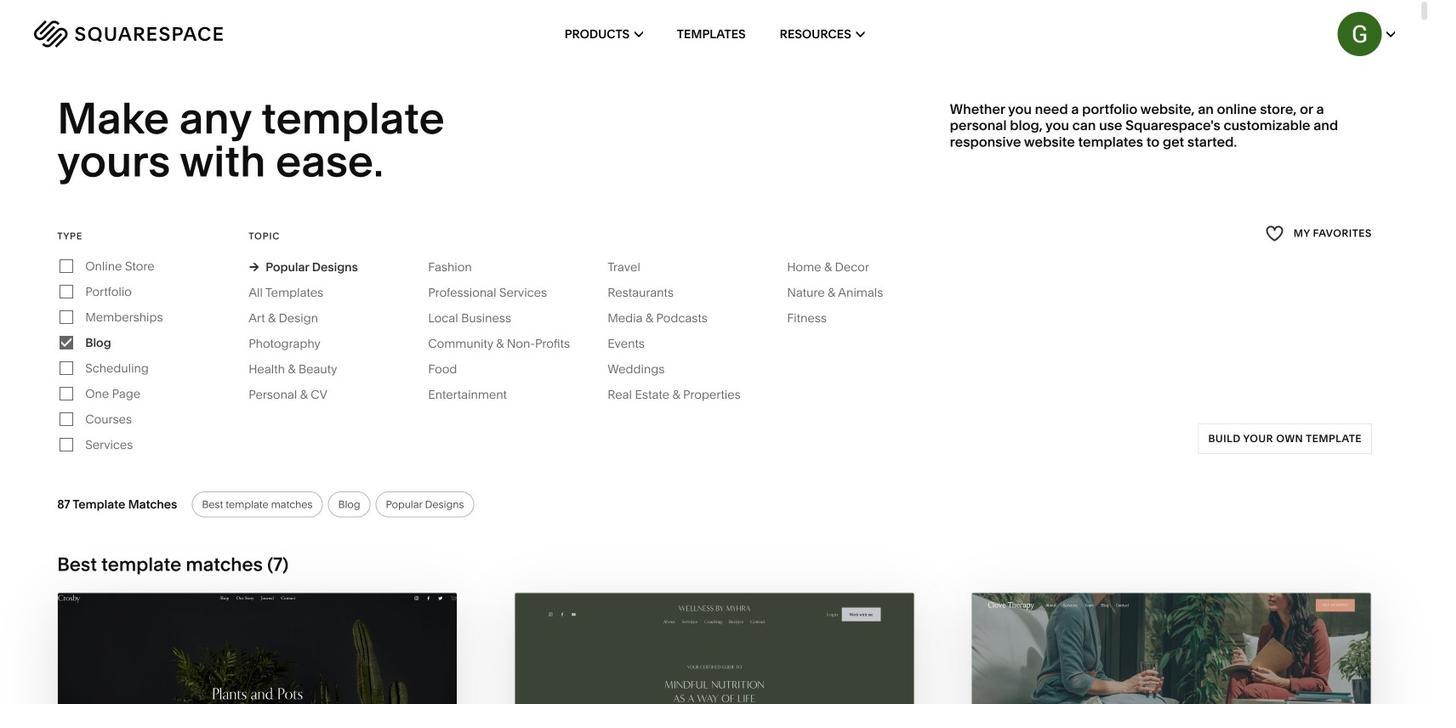 Task type: locate. For each thing, give the bounding box(es) containing it.
crosby image
[[58, 593, 457, 705]]

clove image
[[972, 593, 1372, 705]]



Task type: vqa. For each thing, say whether or not it's contained in the screenshot.
sell for Sell on-demand videos
no



Task type: describe. For each thing, give the bounding box(es) containing it.
myhra image
[[515, 593, 915, 705]]



